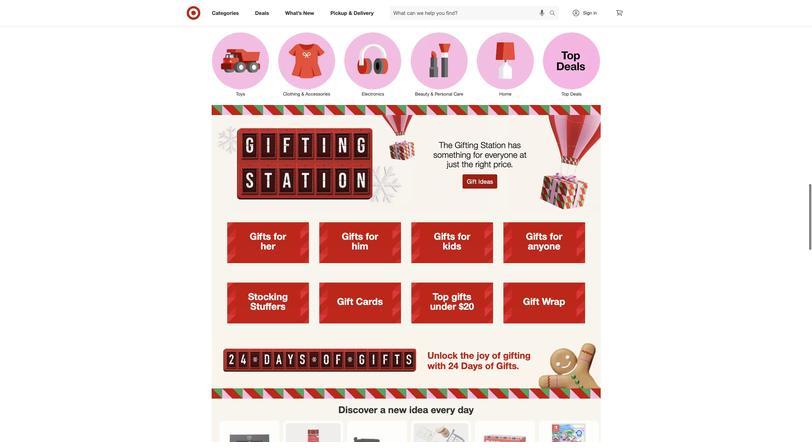 Task type: describe. For each thing, give the bounding box(es) containing it.
deals
[[364, 15, 388, 26]]

right
[[476, 159, 492, 170]]

new
[[303, 10, 314, 16]]

the inside unlock the joy of gifting with 24 days of gifts.
[[461, 350, 475, 361]]

accessories
[[306, 91, 330, 97]]

cards
[[356, 296, 383, 308]]

unlock the joy of gifting with 24 days of gifts.
[[428, 350, 531, 372]]

the inside the gifting station has something for everyone at just the right price.
[[462, 159, 473, 170]]

wrap
[[542, 296, 566, 308]]

new
[[388, 404, 407, 416]]

unlock
[[428, 350, 458, 361]]

at
[[520, 150, 527, 160]]

stocking stuffers
[[248, 291, 288, 312]]

search
[[547, 10, 562, 17]]

top deals link
[[539, 31, 605, 97]]

minute
[[424, 15, 455, 26]]

What can we help you find? suggestions appear below search field
[[390, 6, 551, 20]]

electronics link
[[340, 31, 406, 97]]

gift cards link
[[314, 278, 406, 328]]

gifts for her
[[250, 231, 271, 242]]

deals link
[[250, 6, 277, 20]]

gifts.
[[497, 361, 520, 372]]

categories
[[212, 10, 239, 16]]

pickup & delivery
[[331, 10, 374, 16]]

what's new
[[285, 10, 314, 16]]

deals inside top deals link
[[571, 91, 582, 97]]

beauty & personal care
[[415, 91, 464, 97]]

electronics
[[362, 91, 384, 97]]

delivery
[[354, 10, 374, 16]]

discover a new idea every day
[[339, 404, 474, 416]]

stocking stuffers link
[[222, 278, 314, 328]]

stocking
[[248, 291, 288, 303]]

gifting
[[455, 140, 479, 150]]

of right joy
[[492, 350, 501, 361]]

top gifts under $20 link
[[406, 278, 498, 328]]

gifts for kids
[[434, 231, 471, 252]]

top for top deals
[[562, 91, 569, 97]]

toys
[[236, 91, 245, 97]]

categories link
[[206, 6, 247, 20]]

top gifts under $20
[[430, 291, 474, 312]]

something
[[434, 150, 471, 160]]

gifts for anyone link
[[498, 217, 591, 267]]

toys link
[[207, 31, 274, 97]]

discover
[[339, 404, 378, 416]]

top for top gifts under $20
[[433, 291, 449, 303]]

& for pickup
[[349, 10, 352, 16]]

for for gifts for her
[[274, 231, 286, 242]]

0 vertical spatial gifts
[[458, 15, 477, 26]]

sign in link
[[567, 6, 607, 20]]

gift for gift wrap
[[523, 296, 540, 308]]

anyone
[[528, 240, 561, 252]]

carousel region
[[212, 399, 601, 443]]

for for gifts for anyone
[[550, 231, 563, 242]]

under
[[430, 301, 457, 312]]

score
[[335, 15, 361, 26]]

last-
[[404, 15, 424, 26]]

& for clothing
[[302, 91, 304, 97]]

a
[[380, 404, 386, 416]]



Task type: vqa. For each thing, say whether or not it's contained in the screenshot.
'Bran' in the Kellogg's Raisin Bran Breakfast Cereal
no



Task type: locate. For each thing, give the bounding box(es) containing it.
for inside gifts for anyone
[[550, 231, 563, 242]]

& for beauty
[[431, 91, 434, 97]]

0 horizontal spatial gift
[[337, 296, 354, 308]]

gift inside button
[[467, 178, 477, 185]]

& inside "link"
[[302, 91, 304, 97]]

idea
[[410, 404, 429, 416]]

has
[[508, 140, 521, 150]]

her
[[261, 240, 276, 252]]

0 horizontal spatial deals
[[255, 10, 269, 16]]

gift left cards
[[337, 296, 354, 308]]

pickup
[[331, 10, 347, 16]]

sign in
[[584, 10, 597, 16]]

1 horizontal spatial top
[[562, 91, 569, 97]]

2 horizontal spatial &
[[431, 91, 434, 97]]

gift for gift cards
[[337, 296, 354, 308]]

gift wrap link
[[498, 278, 591, 328]]

24 days of gifts image
[[212, 333, 601, 399]]

gift
[[467, 178, 477, 185], [337, 296, 354, 308], [523, 296, 540, 308]]

gift cards
[[337, 296, 383, 308]]

every
[[431, 404, 455, 416]]

24
[[449, 361, 459, 372]]

score deals on last-minute gifts
[[335, 15, 477, 26]]

home
[[500, 91, 512, 97]]

pickup & delivery link
[[325, 6, 382, 20]]

gift ideas button
[[463, 175, 498, 189]]

gifts inside gifts for him
[[342, 231, 363, 242]]

0 vertical spatial top
[[562, 91, 569, 97]]

price.
[[494, 159, 513, 170]]

top inside top gifts under $20
[[433, 291, 449, 303]]

just
[[447, 159, 460, 170]]

gifts for him
[[342, 231, 379, 252]]

$20
[[459, 301, 474, 312]]

personal
[[435, 91, 453, 97]]

clothing & accessories link
[[274, 31, 340, 97]]

3 gifts from the left
[[434, 231, 456, 242]]

for inside gifts for him
[[366, 231, 379, 242]]

1 vertical spatial gifts
[[452, 291, 472, 303]]

day
[[458, 404, 474, 416]]

gifts for anyone
[[526, 231, 563, 252]]

1 vertical spatial the
[[461, 350, 475, 361]]

for for gifts for kids
[[458, 231, 471, 242]]

station
[[481, 140, 506, 150]]

& right pickup
[[349, 10, 352, 16]]

1 horizontal spatial &
[[349, 10, 352, 16]]

& right beauty at the top of the page
[[431, 91, 434, 97]]

0 horizontal spatial &
[[302, 91, 304, 97]]

care
[[454, 91, 464, 97]]

the
[[439, 140, 453, 150]]

1 horizontal spatial gift
[[467, 178, 477, 185]]

clothing & accessories
[[283, 91, 330, 97]]

on
[[391, 15, 402, 26]]

the right just
[[462, 159, 473, 170]]

1 vertical spatial deals
[[571, 91, 582, 97]]

gifting
[[503, 350, 531, 361]]

with
[[428, 361, 446, 372]]

gifts for him
[[342, 231, 363, 242]]

stuffers
[[250, 301, 286, 312]]

what's
[[285, 10, 302, 16]]

for inside gifts for her
[[274, 231, 286, 242]]

deals inside deals "link"
[[255, 10, 269, 16]]

beauty & personal care link
[[406, 31, 473, 97]]

deals
[[255, 10, 269, 16], [571, 91, 582, 97]]

0 vertical spatial the
[[462, 159, 473, 170]]

joy
[[477, 350, 490, 361]]

gifts for kids
[[434, 231, 456, 242]]

gifts
[[250, 231, 271, 242], [342, 231, 363, 242], [434, 231, 456, 242], [526, 231, 548, 242]]

the left joy
[[461, 350, 475, 361]]

1 gifts from the left
[[250, 231, 271, 242]]

for inside gifts for kids
[[458, 231, 471, 242]]

0 vertical spatial deals
[[255, 10, 269, 16]]

top deals
[[562, 91, 582, 97]]

search button
[[547, 6, 562, 21]]

2 horizontal spatial gift
[[523, 296, 540, 308]]

gift left the wrap
[[523, 296, 540, 308]]

ideas
[[479, 178, 493, 185]]

everyone
[[485, 150, 518, 160]]

gifts
[[458, 15, 477, 26], [452, 291, 472, 303]]

what's new link
[[280, 6, 323, 20]]

sign
[[584, 10, 593, 16]]

gift wrap
[[523, 296, 566, 308]]

the gifting station has something for everyone at just the right price.
[[434, 140, 527, 170]]

in
[[594, 10, 597, 16]]

gifts for her
[[250, 231, 286, 252]]

1 horizontal spatial deals
[[571, 91, 582, 97]]

for for gifts for him
[[366, 231, 379, 242]]

for inside the gifting station has something for everyone at just the right price.
[[474, 150, 483, 160]]

gift ideas
[[467, 178, 493, 185]]

&
[[349, 10, 352, 16], [302, 91, 304, 97], [431, 91, 434, 97]]

& right the clothing
[[302, 91, 304, 97]]

2 gifts from the left
[[342, 231, 363, 242]]

gifts inside gifts for kids
[[434, 231, 456, 242]]

top
[[562, 91, 569, 97], [433, 291, 449, 303]]

him
[[352, 240, 369, 252]]

kids
[[443, 240, 462, 252]]

of right days
[[485, 361, 494, 372]]

home link
[[473, 31, 539, 97]]

for
[[474, 150, 483, 160], [274, 231, 286, 242], [366, 231, 379, 242], [458, 231, 471, 242], [550, 231, 563, 242]]

gifts inside gifts for anyone
[[526, 231, 548, 242]]

1 vertical spatial top
[[433, 291, 449, 303]]

beauty
[[415, 91, 430, 97]]

gifts inside gifts for her
[[250, 231, 271, 242]]

days
[[461, 361, 483, 372]]

gifts inside top gifts under $20
[[452, 291, 472, 303]]

4 gifts from the left
[[526, 231, 548, 242]]

gift left ideas
[[467, 178, 477, 185]]

0 horizontal spatial top
[[433, 291, 449, 303]]

clothing
[[283, 91, 300, 97]]

gift for gift ideas
[[467, 178, 477, 185]]

the
[[462, 159, 473, 170], [461, 350, 475, 361]]



